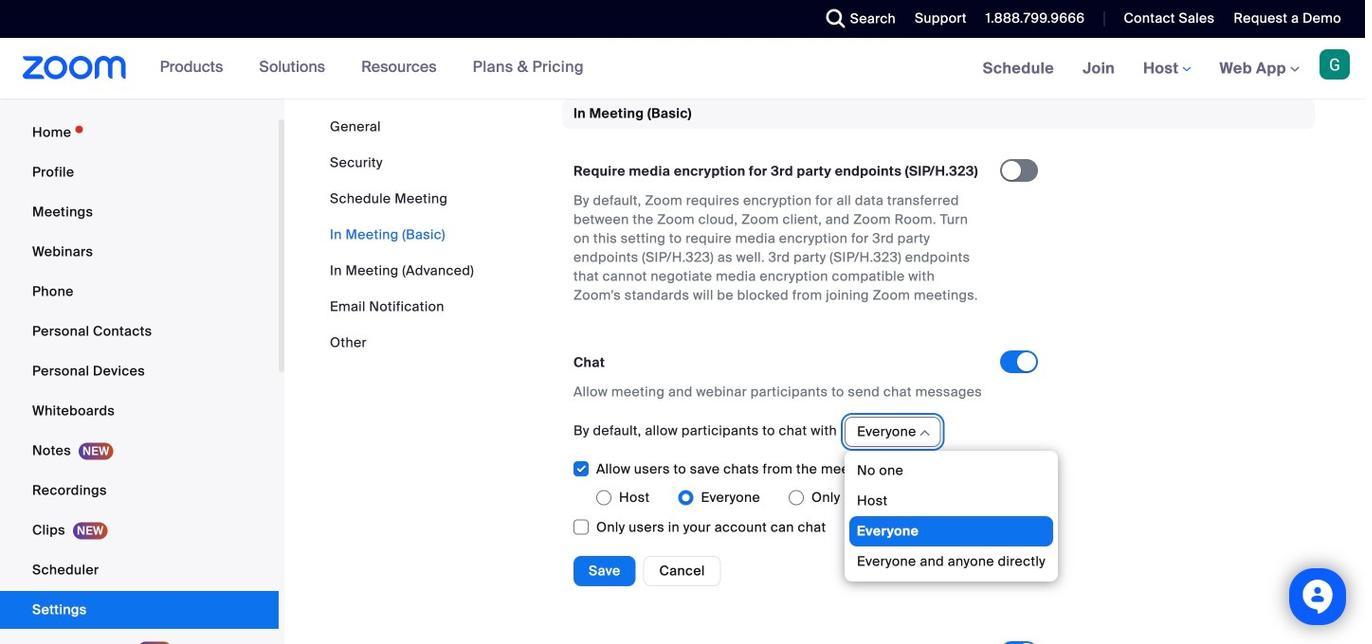 Task type: locate. For each thing, give the bounding box(es) containing it.
personal menu menu
[[0, 114, 279, 645]]

list box
[[850, 456, 1054, 577]]

in meeting (basic) element
[[562, 99, 1315, 645]]

zoom logo image
[[23, 56, 127, 80]]

banner
[[0, 38, 1366, 100]]

menu bar
[[330, 118, 474, 353]]

list box inside in meeting (basic) element
[[850, 456, 1054, 577]]

product information navigation
[[146, 38, 598, 99]]

allow users to save chats from the meeting option group
[[597, 483, 1001, 513]]

profile picture image
[[1320, 49, 1351, 80]]



Task type: describe. For each thing, give the bounding box(es) containing it.
meetings navigation
[[969, 38, 1366, 100]]

hide options image
[[918, 426, 933, 441]]



Task type: vqa. For each thing, say whether or not it's contained in the screenshot.
Personal Menu MENU on the left
yes



